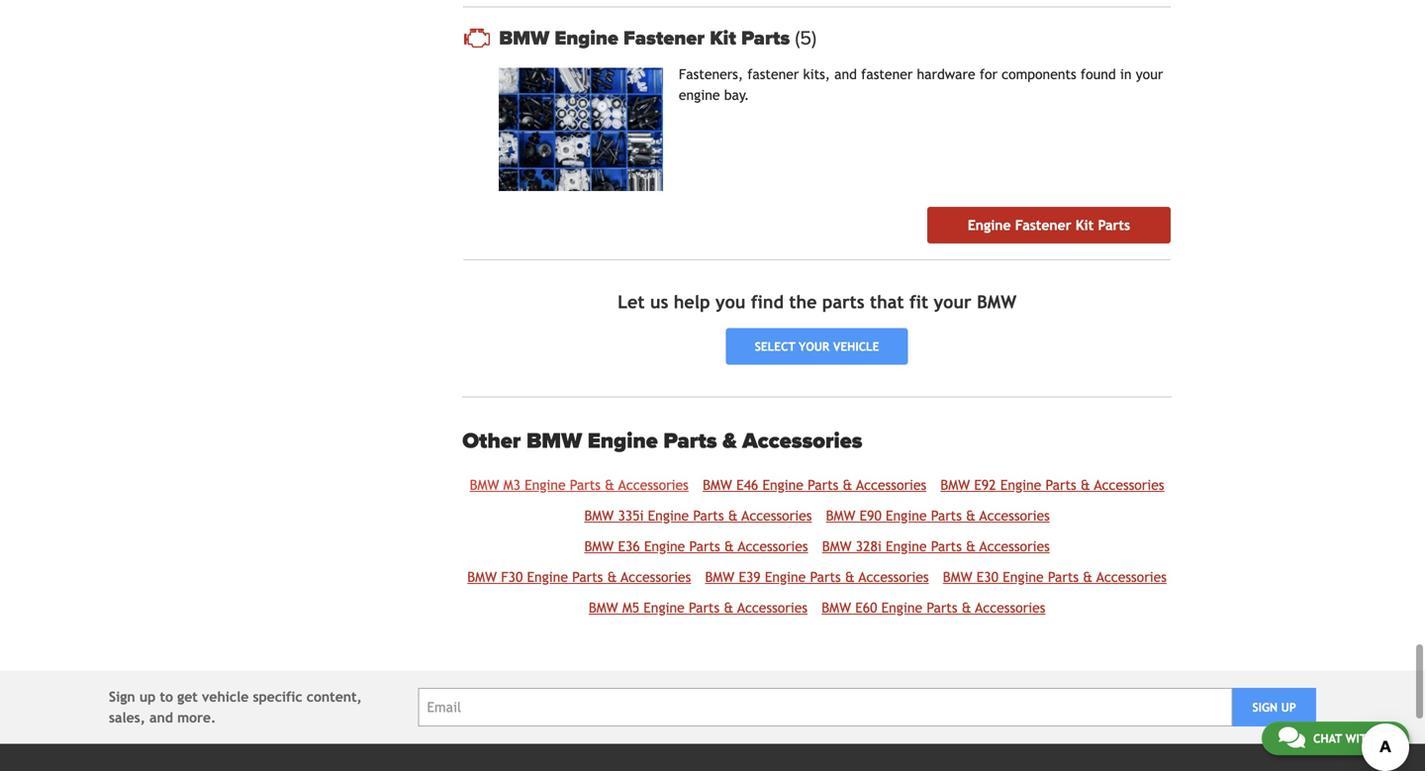 Task type: locate. For each thing, give the bounding box(es) containing it.
1 horizontal spatial fastener
[[1015, 217, 1072, 233]]

0 horizontal spatial up
[[139, 689, 156, 705]]

& for bmw m3 engine parts & accessories
[[605, 477, 615, 493]]

bmw m3 engine parts & accessories link
[[470, 477, 689, 493]]

1 horizontal spatial fastener
[[861, 67, 913, 82]]

fastener left 'hardware'
[[861, 67, 913, 82]]

& for bmw e60 engine parts & accessories
[[962, 600, 972, 616]]

1 horizontal spatial up
[[1281, 701, 1297, 714]]

0 vertical spatial kit
[[710, 26, 736, 50]]

fastener up bay.
[[748, 67, 799, 82]]

parts for other bmw engine parts & accessories
[[664, 428, 717, 454]]

other bmw engine parts & accessories
[[462, 428, 863, 454]]

and
[[835, 67, 857, 82], [150, 710, 173, 726]]

& for bmw e90 engine parts & accessories
[[966, 508, 976, 524]]

bmw for bmw e60 engine parts & accessories
[[822, 600, 851, 616]]

&
[[723, 428, 737, 454], [605, 477, 615, 493], [843, 477, 853, 493], [1081, 477, 1091, 493], [728, 508, 738, 524], [966, 508, 976, 524], [724, 539, 734, 555], [966, 539, 976, 555], [607, 569, 617, 585], [845, 569, 855, 585], [1083, 569, 1093, 585], [724, 600, 734, 616], [962, 600, 972, 616]]

engine for bmw e46 engine parts & accessories
[[763, 477, 804, 493]]

0 vertical spatial fastener
[[624, 26, 705, 50]]

0 horizontal spatial fastener
[[624, 26, 705, 50]]

sign inside sign up to get vehicle specific content, sales, and more.
[[109, 689, 135, 705]]

the
[[789, 292, 817, 312]]

with
[[1346, 731, 1375, 745]]

bmw e39 engine parts & accessories
[[705, 569, 929, 585]]

sign
[[109, 689, 135, 705], [1253, 701, 1278, 714]]

bmw for bmw e30 engine parts & accessories
[[943, 569, 973, 585]]

parts for bmw e46 engine parts & accessories
[[808, 477, 839, 493]]

engine for bmw e92 engine parts & accessories
[[1001, 477, 1042, 493]]

chat with us link
[[1262, 722, 1410, 755]]

parts
[[741, 26, 790, 50], [1098, 217, 1130, 233], [664, 428, 717, 454], [570, 477, 601, 493], [808, 477, 839, 493], [1046, 477, 1077, 493], [693, 508, 724, 524], [931, 508, 962, 524], [689, 539, 720, 555], [931, 539, 962, 555], [572, 569, 603, 585], [810, 569, 841, 585], [1048, 569, 1079, 585], [689, 600, 720, 616], [927, 600, 958, 616]]

your inside fasteners, fastener kits, and fastener hardware for components found in your engine bay.
[[1136, 67, 1163, 82]]

bmw e92 engine parts & accessories link
[[941, 477, 1165, 493]]

your right in
[[1136, 67, 1163, 82]]

1 horizontal spatial sign
[[1253, 701, 1278, 714]]

parts for engine fastener kit parts
[[1098, 217, 1130, 233]]

328i
[[856, 539, 882, 555]]

accessories for bmw 328i engine parts & accessories
[[980, 539, 1050, 555]]

0 vertical spatial your
[[1136, 67, 1163, 82]]

engine fastener kit parts link
[[927, 207, 1171, 244]]

get
[[177, 689, 198, 705]]

chat with us
[[1313, 731, 1393, 745]]

0 vertical spatial and
[[835, 67, 857, 82]]

& for bmw f30 engine parts & accessories
[[607, 569, 617, 585]]

& for bmw 335i engine parts & accessories
[[728, 508, 738, 524]]

e46
[[737, 477, 758, 493]]

Email email field
[[418, 688, 1233, 727]]

bay.
[[724, 87, 750, 103]]

sign inside button
[[1253, 701, 1278, 714]]

accessories for other bmw engine parts & accessories
[[742, 428, 863, 454]]

1 horizontal spatial your
[[934, 292, 972, 312]]

your
[[1136, 67, 1163, 82], [934, 292, 972, 312], [799, 339, 830, 353]]

fit
[[910, 292, 929, 312]]

sign up to get vehicle specific content, sales, and more.
[[109, 689, 362, 726]]

2 vertical spatial your
[[799, 339, 830, 353]]

parts for bmw f30 engine parts & accessories
[[572, 569, 603, 585]]

bmw m5 engine parts & accessories link
[[589, 600, 808, 616]]

accessories for bmw m5 engine parts & accessories
[[738, 600, 808, 616]]

engine for bmw f30 engine parts & accessories
[[527, 569, 568, 585]]

engine
[[679, 87, 720, 103]]

parts for bmw e30 engine parts & accessories
[[1048, 569, 1079, 585]]

bmw e39 engine parts & accessories link
[[705, 569, 929, 585]]

up left to at the bottom left
[[139, 689, 156, 705]]

sign up chat with us link
[[1253, 701, 1278, 714]]

and right kits,
[[835, 67, 857, 82]]

m3
[[503, 477, 521, 493]]

your right the select
[[799, 339, 830, 353]]

0 horizontal spatial sign
[[109, 689, 135, 705]]

that
[[870, 292, 904, 312]]

bmw for bmw                                                                                    engine fastener kit parts
[[499, 26, 550, 50]]

specific
[[253, 689, 302, 705]]

up up comments icon
[[1281, 701, 1297, 714]]

select
[[755, 339, 796, 353]]

0 horizontal spatial fastener
[[748, 67, 799, 82]]

found
[[1081, 67, 1116, 82]]

parts for bmw e90 engine parts & accessories
[[931, 508, 962, 524]]

chat
[[1313, 731, 1342, 745]]

engine for bmw e90 engine parts & accessories
[[886, 508, 927, 524]]

accessories for bmw 335i engine parts & accessories
[[742, 508, 812, 524]]

bmw for bmw 328i engine parts & accessories
[[822, 539, 852, 555]]

engine for bmw 335i engine parts & accessories
[[648, 508, 689, 524]]

& for bmw m5 engine parts & accessories
[[724, 600, 734, 616]]

sign for sign up
[[1253, 701, 1278, 714]]

sign up button
[[1233, 688, 1316, 727]]

engine for bmw e39 engine parts & accessories
[[765, 569, 806, 585]]

your right fit
[[934, 292, 972, 312]]

up inside sign up to get vehicle specific content, sales, and more.
[[139, 689, 156, 705]]

kits,
[[803, 67, 830, 82]]

engine for bmw e60 engine parts & accessories
[[882, 600, 923, 616]]

up inside button
[[1281, 701, 1297, 714]]

fastener
[[748, 67, 799, 82], [861, 67, 913, 82]]

bmw e30 engine parts & accessories link
[[943, 569, 1167, 585]]

you
[[716, 292, 746, 312]]

2 fastener from the left
[[861, 67, 913, 82]]

and down to at the bottom left
[[150, 710, 173, 726]]

accessories for bmw e60 engine parts & accessories
[[975, 600, 1046, 616]]

accessories for bmw e36 engine parts & accessories
[[738, 539, 808, 555]]

2 horizontal spatial your
[[1136, 67, 1163, 82]]

bmw m5 engine parts & accessories
[[589, 600, 808, 616]]

bmw 328i engine parts & accessories link
[[822, 539, 1050, 555]]

accessories
[[742, 428, 863, 454], [619, 477, 689, 493], [856, 477, 927, 493], [1094, 477, 1165, 493], [742, 508, 812, 524], [980, 508, 1050, 524], [738, 539, 808, 555], [980, 539, 1050, 555], [621, 569, 691, 585], [859, 569, 929, 585], [1097, 569, 1167, 585], [738, 600, 808, 616], [975, 600, 1046, 616]]

engine fastener kit parts thumbnail image image
[[499, 68, 663, 191]]

fastener
[[624, 26, 705, 50], [1015, 217, 1072, 233]]

parts for bmw e92 engine parts & accessories
[[1046, 477, 1077, 493]]

and inside fasteners, fastener kits, and fastener hardware for components found in your engine bay.
[[835, 67, 857, 82]]

bmw e60 engine parts & accessories link
[[822, 600, 1046, 616]]

1 vertical spatial and
[[150, 710, 173, 726]]

let us help you find the parts that fit your     bmw
[[618, 292, 1017, 312]]

and inside sign up to get vehicle specific content, sales, and more.
[[150, 710, 173, 726]]

kit
[[710, 26, 736, 50], [1076, 217, 1094, 233]]

parts inside engine fastener kit parts link
[[1098, 217, 1130, 233]]

engine fastener kit parts
[[968, 217, 1130, 233]]

accessories for bmw e92 engine parts & accessories
[[1094, 477, 1165, 493]]

your inside button
[[799, 339, 830, 353]]

for
[[980, 67, 998, 82]]

up for sign up
[[1281, 701, 1297, 714]]

0 horizontal spatial and
[[150, 710, 173, 726]]

up
[[139, 689, 156, 705], [1281, 701, 1297, 714]]

parts
[[822, 292, 865, 312]]

1 vertical spatial kit
[[1076, 217, 1094, 233]]

engine
[[555, 26, 619, 50], [968, 217, 1011, 233], [588, 428, 658, 454], [525, 477, 566, 493], [763, 477, 804, 493], [1001, 477, 1042, 493], [648, 508, 689, 524], [886, 508, 927, 524], [644, 539, 685, 555], [886, 539, 927, 555], [527, 569, 568, 585], [765, 569, 806, 585], [1003, 569, 1044, 585], [644, 600, 685, 616], [882, 600, 923, 616]]

find
[[751, 292, 784, 312]]

sign up sales,
[[109, 689, 135, 705]]

0 horizontal spatial your
[[799, 339, 830, 353]]

bmw
[[499, 26, 550, 50], [977, 292, 1017, 312], [527, 428, 582, 454], [470, 477, 499, 493], [703, 477, 732, 493], [941, 477, 970, 493], [584, 508, 614, 524], [826, 508, 856, 524], [584, 539, 614, 555], [822, 539, 852, 555], [467, 569, 497, 585], [705, 569, 735, 585], [943, 569, 973, 585], [589, 600, 618, 616], [822, 600, 851, 616]]

1 horizontal spatial and
[[835, 67, 857, 82]]

bmw e90 engine parts & accessories link
[[826, 508, 1050, 524]]



Task type: describe. For each thing, give the bounding box(es) containing it.
let
[[618, 292, 645, 312]]

0 horizontal spatial kit
[[710, 26, 736, 50]]

bmw e46 engine parts & accessories link
[[703, 477, 927, 493]]

bmw for bmw e39 engine parts & accessories
[[705, 569, 735, 585]]

select your vehicle
[[755, 339, 879, 353]]

e90
[[860, 508, 882, 524]]

bmw f30 engine parts & accessories
[[467, 569, 691, 585]]

e39
[[739, 569, 761, 585]]

us
[[650, 292, 668, 312]]

bmw for bmw 335i engine parts & accessories
[[584, 508, 614, 524]]

& for other bmw engine parts & accessories
[[723, 428, 737, 454]]

bmw                                                                                    engine fastener kit parts
[[499, 26, 795, 50]]

sales,
[[109, 710, 145, 726]]

& for bmw 328i engine parts & accessories
[[966, 539, 976, 555]]

1 fastener from the left
[[748, 67, 799, 82]]

bmw 335i engine parts & accessories link
[[584, 508, 812, 524]]

bmw m3 engine parts & accessories
[[470, 477, 689, 493]]

parts for bmw m3 engine parts & accessories
[[570, 477, 601, 493]]

sign up
[[1253, 701, 1297, 714]]

engine for bmw m5 engine parts & accessories
[[644, 600, 685, 616]]

335i
[[618, 508, 644, 524]]

comments image
[[1279, 726, 1305, 749]]

1 vertical spatial your
[[934, 292, 972, 312]]

parts for bmw e39 engine parts & accessories
[[810, 569, 841, 585]]

accessories for bmw f30 engine parts & accessories
[[621, 569, 691, 585]]

bmw e92 engine parts & accessories
[[941, 477, 1165, 493]]

bmw for bmw m3 engine parts & accessories
[[470, 477, 499, 493]]

bmw f30 engine parts & accessories link
[[467, 569, 691, 585]]

content,
[[307, 689, 362, 705]]

accessories for bmw e90 engine parts & accessories
[[980, 508, 1050, 524]]

hardware
[[917, 67, 976, 82]]

us
[[1379, 731, 1393, 745]]

components
[[1002, 67, 1077, 82]]

accessories for bmw e30 engine parts & accessories
[[1097, 569, 1167, 585]]

to
[[160, 689, 173, 705]]

accessories for bmw e46 engine parts & accessories
[[856, 477, 927, 493]]

bmw e30 engine parts & accessories
[[943, 569, 1167, 585]]

parts for bmw m5 engine parts & accessories
[[689, 600, 720, 616]]

engine for bmw m3 engine parts & accessories
[[525, 477, 566, 493]]

bmw e36 engine parts & accessories link
[[584, 539, 808, 555]]

bmw for bmw m5 engine parts & accessories
[[589, 600, 618, 616]]

bmw e46 engine parts & accessories
[[703, 477, 927, 493]]

vehicle
[[202, 689, 249, 705]]

& for bmw e36 engine parts & accessories
[[724, 539, 734, 555]]

up for sign up to get vehicle specific content, sales, and more.
[[139, 689, 156, 705]]

bmw for bmw f30 engine parts & accessories
[[467, 569, 497, 585]]

parts for bmw 335i engine parts & accessories
[[693, 508, 724, 524]]

& for bmw e39 engine parts & accessories
[[845, 569, 855, 585]]

more.
[[177, 710, 216, 726]]

accessories for bmw e39 engine parts & accessories
[[859, 569, 929, 585]]

fasteners,
[[679, 67, 743, 82]]

1 vertical spatial fastener
[[1015, 217, 1072, 233]]

accessories for bmw m3 engine parts & accessories
[[619, 477, 689, 493]]

bmw e36 engine parts & accessories
[[584, 539, 808, 555]]

sign for sign up to get vehicle specific content, sales, and more.
[[109, 689, 135, 705]]

engine for other bmw engine parts & accessories
[[588, 428, 658, 454]]

engine for bmw 328i engine parts & accessories
[[886, 539, 927, 555]]

& for bmw e30 engine parts & accessories
[[1083, 569, 1093, 585]]

e60
[[855, 600, 877, 616]]

engine for bmw e36 engine parts & accessories
[[644, 539, 685, 555]]

bmw 328i engine parts & accessories
[[822, 539, 1050, 555]]

bmw for bmw e92 engine parts & accessories
[[941, 477, 970, 493]]

parts for bmw 328i engine parts & accessories
[[931, 539, 962, 555]]

& for bmw e46 engine parts & accessories
[[843, 477, 853, 493]]

& for bmw e92 engine parts & accessories
[[1081, 477, 1091, 493]]

help
[[674, 292, 710, 312]]

e36
[[618, 539, 640, 555]]

e92
[[974, 477, 996, 493]]

in
[[1120, 67, 1132, 82]]

engine for bmw e30 engine parts & accessories
[[1003, 569, 1044, 585]]

fasteners, fastener kits, and fastener hardware for components found in your engine bay.
[[679, 67, 1163, 103]]

bmw for bmw e90 engine parts & accessories
[[826, 508, 856, 524]]

vehicle
[[833, 339, 879, 353]]

bmw for bmw e36 engine parts & accessories
[[584, 539, 614, 555]]

select your vehicle button
[[726, 328, 908, 365]]

bmw for bmw e46 engine parts & accessories
[[703, 477, 732, 493]]

parts for bmw e36 engine parts & accessories
[[689, 539, 720, 555]]

e30
[[977, 569, 999, 585]]

bmw e90 engine parts & accessories
[[826, 508, 1050, 524]]

parts for bmw e60 engine parts & accessories
[[927, 600, 958, 616]]

other
[[462, 428, 521, 454]]

bmw e60 engine parts & accessories
[[822, 600, 1046, 616]]

bmw 335i engine parts & accessories
[[584, 508, 812, 524]]

f30
[[501, 569, 523, 585]]

m5
[[622, 600, 640, 616]]

1 horizontal spatial kit
[[1076, 217, 1094, 233]]

bmw                                                                                    engine fastener kit parts link
[[499, 26, 1171, 50]]



Task type: vqa. For each thing, say whether or not it's contained in the screenshot.
top KIT
yes



